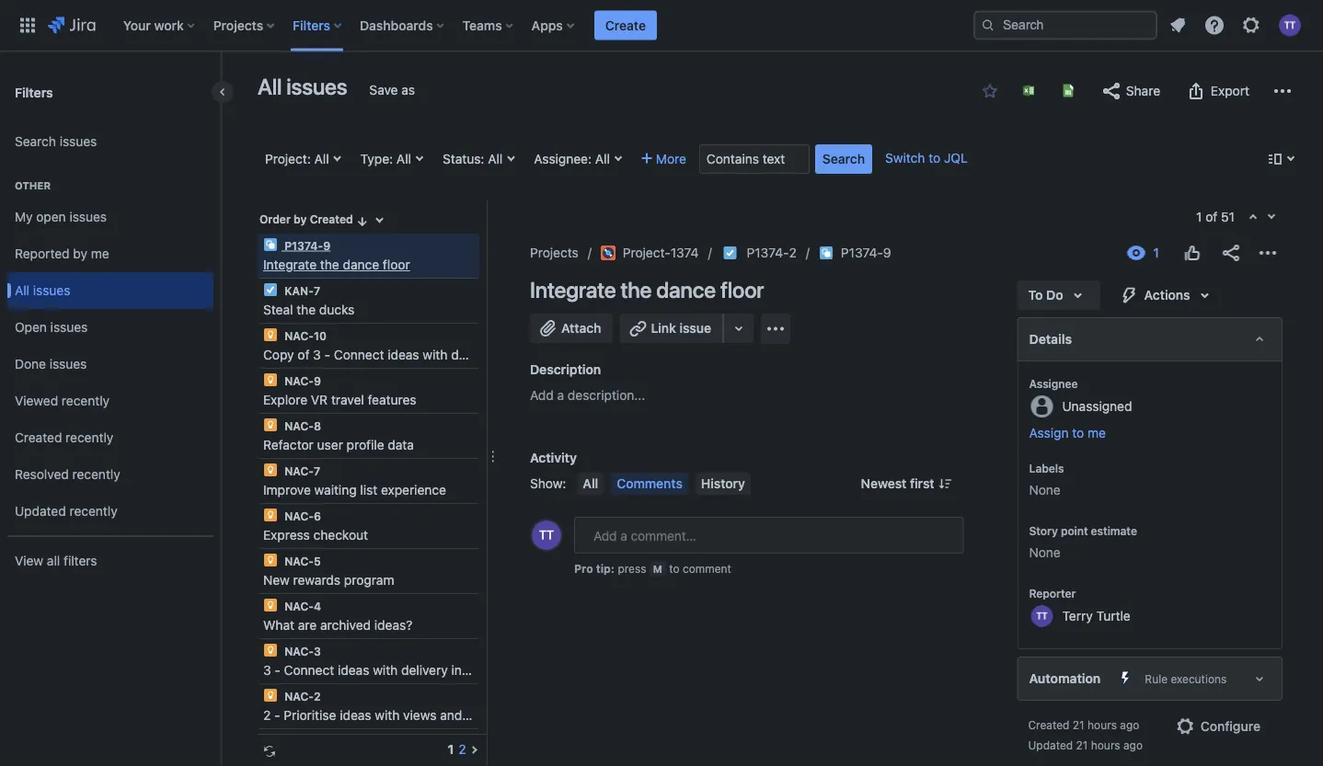 Task type: locate. For each thing, give the bounding box(es) containing it.
by inside other group
[[73, 246, 87, 261]]

idea image for explore vr travel features
[[263, 373, 278, 387]]

1 vertical spatial projects
[[530, 245, 579, 260]]

updated down resolved
[[15, 504, 66, 519]]

p1374- down order by created
[[285, 239, 323, 252]]

terry
[[1063, 608, 1093, 624]]

1 horizontal spatial small image
[[983, 84, 998, 98]]

me down my open issues link
[[91, 246, 109, 261]]

description...
[[568, 388, 646, 403]]

filters up search issues
[[15, 84, 53, 100]]

projects left project 1374 image
[[530, 245, 579, 260]]

recently for updated recently
[[69, 504, 118, 519]]

my open issues
[[15, 209, 107, 225]]

p1374- for p1374-2 link on the right of the page
[[747, 245, 789, 260]]

filters right projects "dropdown button"
[[293, 17, 330, 33]]

integrate the dance floor down project-1374 link
[[530, 277, 764, 303]]

2 horizontal spatial created
[[1029, 719, 1070, 732]]

- left prioritise
[[274, 708, 280, 723]]

1 horizontal spatial updated
[[1029, 739, 1073, 752]]

with for delivery
[[373, 663, 398, 678]]

0 vertical spatial in
[[501, 347, 512, 363]]

open in microsoft excel image
[[1022, 83, 1036, 98]]

the down kan-7
[[297, 302, 316, 318]]

1 down prioritise
[[314, 735, 319, 748]]

idea image
[[263, 373, 278, 387], [263, 418, 278, 433], [263, 508, 278, 523], [263, 553, 278, 568], [263, 598, 278, 613]]

1 horizontal spatial of
[[1206, 209, 1218, 225]]

issues for open issues link
[[50, 320, 88, 335]]

all up open
[[15, 283, 30, 298]]

1 horizontal spatial subtask image
[[819, 246, 834, 260]]

1 horizontal spatial the
[[320, 257, 339, 272]]

recently down resolved recently link
[[69, 504, 118, 519]]

assignee
[[1029, 377, 1078, 390]]

by right reported
[[73, 246, 87, 261]]

idea image up explore
[[263, 373, 278, 387]]

project 1374 image
[[601, 246, 616, 260]]

1 vertical spatial with
[[373, 663, 398, 678]]

0 horizontal spatial subtask image
[[263, 237, 278, 252]]

p1374- for 'p1374-9' link
[[841, 245, 884, 260]]

me for reported by me
[[91, 246, 109, 261]]

updated down automation
[[1029, 739, 1073, 752]]

1 horizontal spatial integrate the dance floor
[[530, 277, 764, 303]]

attach
[[561, 321, 601, 336]]

2 down and
[[459, 742, 466, 757]]

are
[[298, 618, 317, 633]]

first
[[910, 476, 935, 492]]

issues for search issues link
[[60, 134, 97, 149]]

to for assign
[[1073, 426, 1085, 441]]

idea image for 3
[[263, 643, 278, 658]]

created right the order
[[310, 213, 353, 226]]

none down the 'story'
[[1029, 545, 1061, 561]]

1 nac- from the top
[[285, 330, 314, 342]]

updated recently
[[15, 504, 118, 519]]

1 for 1 of 51
[[1197, 209, 1203, 225]]

description
[[530, 362, 601, 377]]

recently down the created recently link
[[72, 467, 120, 482]]

labels
[[1029, 462, 1064, 475]]

reporter
[[1029, 587, 1076, 600]]

1 vertical spatial in
[[451, 663, 462, 678]]

Add a comment… field
[[574, 517, 964, 554]]

- down 10
[[325, 347, 330, 363]]

open issues link
[[7, 309, 214, 346]]

order by created
[[260, 213, 353, 226]]

0 vertical spatial filters
[[293, 17, 330, 33]]

nac- up rewards
[[285, 555, 314, 568]]

switch to jql link
[[886, 150, 968, 166]]

idea image left nac-2
[[263, 688, 278, 703]]

1 horizontal spatial filters
[[293, 17, 330, 33]]

0 horizontal spatial p1374-9
[[282, 239, 331, 252]]

1 idea image from the top
[[263, 373, 278, 387]]

idea image left nac-1 at left bottom
[[263, 734, 278, 748]]

0 vertical spatial dance
[[343, 257, 379, 272]]

ideas up 'features'
[[388, 347, 419, 363]]

nac-4
[[282, 600, 321, 613]]

express checkout
[[263, 528, 368, 543]]

the for kan-7
[[297, 302, 316, 318]]

resolved recently link
[[7, 457, 214, 493]]

idea image for improve
[[263, 463, 278, 478]]

search image
[[981, 18, 996, 33]]

the down project-
[[621, 277, 652, 303]]

7 nac- from the top
[[285, 600, 314, 613]]

all issues
[[258, 74, 347, 99], [15, 283, 70, 298]]

all right show:
[[583, 476, 598, 492]]

0 vertical spatial of
[[1206, 209, 1218, 225]]

by
[[294, 213, 307, 226], [73, 246, 87, 261]]

idea image up what
[[263, 598, 278, 613]]

1 vertical spatial updated
[[1029, 739, 1073, 752]]

ideas up nac-1 'link'
[[340, 708, 371, 723]]

0 horizontal spatial created
[[15, 430, 62, 446]]

search button
[[815, 145, 873, 174]]

2 up prioritise
[[314, 690, 321, 703]]

experience
[[381, 483, 446, 498]]

assign
[[1029, 426, 1069, 441]]

refactor
[[263, 438, 314, 453]]

p1374-9
[[282, 239, 331, 252], [841, 245, 892, 260]]

connect down "nac-3"
[[284, 663, 334, 678]]

1 inside 'link'
[[314, 735, 319, 748]]

small image
[[983, 84, 998, 98], [355, 214, 370, 229]]

7 up waiting
[[314, 465, 320, 478]]

0 vertical spatial 3
[[313, 347, 321, 363]]

2 idea image from the top
[[263, 463, 278, 478]]

all right type:
[[397, 151, 411, 167]]

jira up fields at the left
[[465, 663, 487, 678]]

floor
[[383, 257, 410, 272], [721, 277, 764, 303]]

newest first image
[[938, 477, 953, 492]]

1374
[[671, 245, 699, 260]]

recently up created recently
[[62, 394, 110, 409]]

nac- up prioritise
[[285, 690, 314, 703]]

idea image down what
[[263, 643, 278, 658]]

p1374- right task icon
[[747, 245, 789, 260]]

done issues link
[[7, 346, 214, 383]]

1 vertical spatial by
[[73, 246, 87, 261]]

2 right task icon
[[789, 245, 797, 260]]

open
[[15, 320, 47, 335]]

idea image up refactor
[[263, 418, 278, 433]]

0 horizontal spatial me
[[91, 246, 109, 261]]

3 nac- from the top
[[285, 420, 314, 433]]

8 nac- from the top
[[285, 645, 314, 658]]

actions
[[1145, 288, 1190, 303]]

project: all
[[265, 151, 329, 167]]

2 nac- from the top
[[285, 375, 314, 387]]

projects inside "dropdown button"
[[213, 17, 263, 33]]

1 horizontal spatial by
[[294, 213, 307, 226]]

0 vertical spatial small image
[[983, 84, 998, 98]]

1 horizontal spatial to
[[929, 150, 941, 166]]

1 vertical spatial created
[[15, 430, 62, 446]]

p1374-2 link
[[747, 242, 797, 264]]

6 nac- from the top
[[285, 555, 314, 568]]

to
[[1029, 288, 1043, 303]]

nac- inside nac-1 'link'
[[285, 735, 314, 748]]

dashboards
[[360, 17, 433, 33]]

2 vertical spatial ideas
[[340, 708, 371, 723]]

banner
[[0, 0, 1324, 52]]

1 horizontal spatial projects
[[530, 245, 579, 260]]

me inside other group
[[91, 246, 109, 261]]

idea image for new rewards program
[[263, 553, 278, 568]]

4 idea image from the top
[[263, 688, 278, 703]]

created down automation
[[1029, 719, 1070, 732]]

1 vertical spatial dance
[[657, 277, 716, 303]]

1 none from the top
[[1029, 483, 1061, 498]]

hours
[[1088, 719, 1117, 732], [1091, 739, 1121, 752]]

nac- down are
[[285, 645, 314, 658]]

kan-
[[285, 284, 314, 297]]

0 vertical spatial integrate the dance floor
[[263, 257, 410, 272]]

by right the order
[[294, 213, 307, 226]]

1 vertical spatial of
[[298, 347, 310, 363]]

0 horizontal spatial filters
[[15, 84, 53, 100]]

2 horizontal spatial the
[[621, 277, 652, 303]]

projects
[[213, 17, 263, 33], [530, 245, 579, 260]]

nac-1 link
[[260, 730, 478, 767]]

0 vertical spatial with
[[423, 347, 448, 363]]

0 horizontal spatial 9
[[314, 375, 321, 387]]

steal the ducks
[[263, 302, 355, 318]]

nac- up improve
[[285, 465, 314, 478]]

me for assign to me
[[1088, 426, 1106, 441]]

1 horizontal spatial p1374-
[[747, 245, 789, 260]]

idea image
[[263, 328, 278, 342], [263, 463, 278, 478], [263, 643, 278, 658], [263, 688, 278, 703], [263, 734, 278, 748]]

in left description
[[501, 347, 512, 363]]

connect
[[334, 347, 384, 363], [284, 663, 334, 678]]

turtle
[[1097, 608, 1131, 624]]

recently down viewed recently link
[[66, 430, 114, 446]]

projects right work
[[213, 17, 263, 33]]

search inside 'button'
[[823, 151, 865, 167]]

of left 51 on the top of the page
[[1206, 209, 1218, 225]]

1 horizontal spatial created
[[310, 213, 353, 226]]

none down labels at the right of page
[[1029, 483, 1061, 498]]

resolved
[[15, 467, 69, 482]]

0 horizontal spatial small image
[[355, 214, 370, 229]]

subtask image left 'p1374-9' link
[[819, 246, 834, 260]]

0 vertical spatial hours
[[1088, 719, 1117, 732]]

0 horizontal spatial jira
[[465, 663, 487, 678]]

0 horizontal spatial the
[[297, 302, 316, 318]]

7 up steal the ducks
[[314, 284, 320, 297]]

features
[[368, 393, 417, 408]]

me down unassigned at the bottom
[[1088, 426, 1106, 441]]

assignee: all
[[534, 151, 610, 167]]

of
[[1206, 209, 1218, 225], [298, 347, 310, 363]]

to
[[929, 150, 941, 166], [1073, 426, 1085, 441], [669, 562, 680, 575]]

integrate up kan-
[[263, 257, 317, 272]]

dance
[[343, 257, 379, 272], [657, 277, 716, 303]]

2 horizontal spatial to
[[1073, 426, 1085, 441]]

nac-2
[[282, 690, 321, 703]]

jql
[[944, 150, 968, 166]]

all issues inside other group
[[15, 283, 70, 298]]

nac- down steal the ducks
[[285, 330, 314, 342]]

integrate up attach button
[[530, 277, 616, 303]]

0 vertical spatial by
[[294, 213, 307, 226]]

0 vertical spatial all issues
[[258, 74, 347, 99]]

to left the jql
[[929, 150, 941, 166]]

automation element
[[1018, 657, 1283, 701]]

7 for waiting
[[314, 465, 320, 478]]

2 vertical spatial with
[[375, 708, 400, 723]]

primary element
[[11, 0, 974, 51]]

nac-5
[[282, 555, 321, 568]]

updated inside the created 21 hours ago updated 21 hours ago
[[1029, 739, 1073, 752]]

all issues down filters dropdown button
[[258, 74, 347, 99]]

idea image for copy
[[263, 328, 278, 342]]

connect up travel
[[334, 347, 384, 363]]

p1374- left copy link to issue icon at the top right
[[841, 245, 884, 260]]

all issues link
[[7, 272, 214, 309]]

5 idea image from the top
[[263, 734, 278, 748]]

appswitcher icon image
[[17, 14, 39, 36]]

created down viewed
[[15, 430, 62, 446]]

0 vertical spatial none
[[1029, 483, 1061, 498]]

0 horizontal spatial updated
[[15, 504, 66, 519]]

2 idea image from the top
[[263, 418, 278, 433]]

me inside button
[[1088, 426, 1106, 441]]

4 idea image from the top
[[263, 553, 278, 568]]

idea image up new
[[263, 553, 278, 568]]

created inside the created 21 hours ago updated 21 hours ago
[[1029, 719, 1070, 732]]

1 2
[[448, 742, 466, 757]]

recently
[[62, 394, 110, 409], [66, 430, 114, 446], [72, 467, 120, 482], [69, 504, 118, 519]]

0 vertical spatial updated
[[15, 504, 66, 519]]

other
[[15, 180, 51, 192]]

idea image up improve
[[263, 463, 278, 478]]

0 horizontal spatial delivery
[[401, 663, 448, 678]]

1 horizontal spatial me
[[1088, 426, 1106, 441]]

1 vertical spatial 7
[[314, 465, 320, 478]]

idea image up the copy
[[263, 328, 278, 342]]

2 link
[[457, 741, 468, 759]]

nac- down prioritise
[[285, 735, 314, 748]]

all right assignee: at the top left of the page
[[595, 151, 610, 167]]

1 idea image from the top
[[263, 328, 278, 342]]

actions button
[[1108, 281, 1227, 310]]

2 none from the top
[[1029, 545, 1061, 561]]

1 vertical spatial search
[[823, 151, 865, 167]]

subtask image
[[263, 237, 278, 252], [819, 246, 834, 260]]

of for 1
[[1206, 209, 1218, 225]]

5 idea image from the top
[[263, 598, 278, 613]]

1 vertical spatial floor
[[721, 277, 764, 303]]

10 nac- from the top
[[285, 735, 314, 748]]

2 for nac-
[[314, 690, 321, 703]]

my
[[15, 209, 33, 225]]

2 horizontal spatial 9
[[884, 245, 892, 260]]

1 vertical spatial ideas
[[338, 663, 369, 678]]

recently for created recently
[[66, 430, 114, 446]]

0 vertical spatial 21
[[1073, 719, 1085, 732]]

1 horizontal spatial all issues
[[258, 74, 347, 99]]

nac- for copy
[[285, 330, 314, 342]]

create button
[[594, 11, 657, 40]]

nac- up express
[[285, 510, 314, 523]]

dance up ducks
[[343, 257, 379, 272]]

0 horizontal spatial integrate the dance floor
[[263, 257, 410, 272]]

of down nac-10
[[298, 347, 310, 363]]

0 horizontal spatial dance
[[343, 257, 379, 272]]

2 for 1
[[459, 742, 466, 757]]

1 horizontal spatial 1
[[448, 742, 454, 757]]

1 vertical spatial delivery
[[401, 663, 448, 678]]

0 vertical spatial delivery
[[451, 347, 498, 363]]

search left switch
[[823, 151, 865, 167]]

vr
[[311, 393, 328, 408]]

9 nac- from the top
[[285, 690, 314, 703]]

0 horizontal spatial projects
[[213, 17, 263, 33]]

0 horizontal spatial 1
[[314, 735, 319, 748]]

to do
[[1029, 288, 1064, 303]]

0 vertical spatial me
[[91, 246, 109, 261]]

0 vertical spatial to
[[929, 150, 941, 166]]

search up the other
[[15, 134, 56, 149]]

dashboards button
[[354, 11, 452, 40]]

0 vertical spatial projects
[[213, 17, 263, 33]]

2 7 from the top
[[314, 465, 320, 478]]

5 nac- from the top
[[285, 510, 314, 523]]

nac-1
[[282, 735, 319, 748]]

1 7 from the top
[[314, 284, 320, 297]]

- down what
[[275, 663, 281, 678]]

0 vertical spatial integrate
[[263, 257, 317, 272]]

2 vertical spatial 3
[[263, 663, 271, 678]]

jira image
[[48, 14, 95, 36], [48, 14, 95, 36]]

0 vertical spatial 7
[[314, 284, 320, 297]]

1 left "2" link
[[448, 742, 454, 757]]

viewed
[[15, 394, 58, 409]]

integrate the dance floor up kan-7
[[263, 257, 410, 272]]

profile image of terry turtle image
[[532, 521, 561, 550]]

menu bar containing all
[[574, 473, 755, 495]]

1 vertical spatial filters
[[15, 84, 53, 100]]

order by created link
[[258, 208, 372, 230]]

1 vertical spatial all issues
[[15, 283, 70, 298]]

idea image up express
[[263, 508, 278, 523]]

the up kan-7
[[320, 257, 339, 272]]

1 vertical spatial integrate the dance floor
[[530, 277, 764, 303]]

nac- up explore
[[285, 375, 314, 387]]

to right m
[[669, 562, 680, 575]]

1 vertical spatial small image
[[355, 214, 370, 229]]

to for switch
[[929, 150, 941, 166]]

2 horizontal spatial 1
[[1197, 209, 1203, 225]]

1 horizontal spatial search
[[823, 151, 865, 167]]

all inside other group
[[15, 283, 30, 298]]

data
[[388, 438, 414, 453]]

open
[[36, 209, 66, 225]]

do
[[1047, 288, 1064, 303]]

1
[[1197, 209, 1203, 225], [314, 735, 319, 748], [448, 742, 454, 757]]

2 horizontal spatial p1374-
[[841, 245, 884, 260]]

0 vertical spatial connect
[[334, 347, 384, 363]]

profile
[[347, 438, 384, 453]]

3 idea image from the top
[[263, 508, 278, 523]]

nac- up refactor
[[285, 420, 314, 433]]

menu bar
[[574, 473, 755, 495]]

3 down 10
[[313, 347, 321, 363]]

issues for done issues link
[[50, 357, 87, 372]]

all right project:
[[314, 151, 329, 167]]

refactor user profile data
[[263, 438, 414, 453]]

nac- up are
[[285, 600, 314, 613]]

reported
[[15, 246, 70, 261]]

1 left 51 on the top of the page
[[1197, 209, 1203, 225]]

filters
[[64, 554, 97, 569]]

in up and
[[451, 663, 462, 678]]

all right status:
[[488, 151, 503, 167]]

subtask image down the order
[[263, 237, 278, 252]]

1 vertical spatial none
[[1029, 545, 1061, 561]]

1 horizontal spatial p1374-9
[[841, 245, 892, 260]]

issue
[[680, 321, 711, 336]]

created for created recently
[[15, 430, 62, 446]]

actions image
[[1257, 242, 1279, 264]]

idea image for 2
[[263, 688, 278, 703]]

your work button
[[118, 11, 202, 40]]

small image left open in microsoft excel icon in the right top of the page
[[983, 84, 998, 98]]

1 vertical spatial integrate
[[530, 277, 616, 303]]

to inside button
[[1073, 426, 1085, 441]]

all issues down reported
[[15, 283, 70, 298]]

dance down 1374
[[657, 277, 716, 303]]

software down attach button
[[540, 347, 593, 363]]

3 down are
[[314, 645, 321, 658]]

3 idea image from the top
[[263, 643, 278, 658]]

software up fields at the left
[[490, 663, 544, 678]]

4 nac- from the top
[[285, 465, 314, 478]]

idea image inside nac-1 'link'
[[263, 734, 278, 748]]

small image right order by created
[[355, 214, 370, 229]]

not available - this is the first issue image
[[1246, 211, 1261, 226]]

3 down what
[[263, 663, 271, 678]]

configure link
[[1164, 712, 1272, 742]]

and
[[440, 708, 462, 723]]

with
[[423, 347, 448, 363], [373, 663, 398, 678], [375, 708, 400, 723]]

0 horizontal spatial floor
[[383, 257, 410, 272]]

- for prioritise
[[274, 708, 280, 723]]

0 horizontal spatial integrate
[[263, 257, 317, 272]]

jira up add
[[515, 347, 537, 363]]

created inside other group
[[15, 430, 62, 446]]

0 horizontal spatial by
[[73, 246, 87, 261]]

issues for all issues link
[[33, 283, 70, 298]]

to right assign
[[1073, 426, 1085, 441]]

1 vertical spatial ago
[[1124, 739, 1143, 752]]

2 vertical spatial to
[[669, 562, 680, 575]]

me
[[91, 246, 109, 261], [1088, 426, 1106, 441]]

1 horizontal spatial 9
[[323, 239, 331, 252]]

ideas down archived
[[338, 663, 369, 678]]

Search field
[[974, 11, 1158, 40]]

link issue
[[651, 321, 711, 336]]

your profile and settings image
[[1279, 14, 1301, 36]]



Task type: describe. For each thing, give the bounding box(es) containing it.
all inside button
[[583, 476, 598, 492]]

nac- for 2
[[285, 690, 314, 703]]

0 vertical spatial software
[[540, 347, 593, 363]]

with for views
[[375, 708, 400, 723]]

filters inside dropdown button
[[293, 17, 330, 33]]

reported by me link
[[7, 236, 214, 272]]

share
[[1126, 83, 1161, 98]]

assign to me
[[1029, 426, 1106, 441]]

checkout
[[313, 528, 368, 543]]

p1374-9 link
[[841, 242, 892, 264]]

0 vertical spatial ago
[[1120, 719, 1140, 732]]

nac-9
[[282, 375, 321, 387]]

prioritise
[[284, 708, 336, 723]]

search for search issues
[[15, 134, 56, 149]]

1 for 1 2
[[448, 742, 454, 757]]

1 vertical spatial 21
[[1076, 739, 1088, 752]]

nac- for improve
[[285, 465, 314, 478]]

nac- for explore
[[285, 375, 314, 387]]

export button
[[1176, 76, 1259, 106]]

work
[[154, 17, 184, 33]]

activity
[[530, 451, 577, 466]]

status:
[[443, 151, 485, 167]]

labels pin to top. only you can see pinned fields. image
[[1068, 461, 1083, 476]]

all down projects "dropdown button"
[[258, 74, 282, 99]]

updated inside other group
[[15, 504, 66, 519]]

archived
[[320, 618, 371, 633]]

done
[[15, 357, 46, 372]]

more
[[656, 151, 687, 167]]

more button
[[634, 145, 694, 174]]

created for created 21 hours ago updated 21 hours ago
[[1029, 719, 1070, 732]]

help image
[[1204, 14, 1226, 36]]

comments button
[[611, 473, 688, 495]]

banner containing your work
[[0, 0, 1324, 52]]

0 vertical spatial ideas
[[388, 347, 419, 363]]

assignee:
[[534, 151, 592, 167]]

Search issues using keywords text field
[[699, 145, 810, 174]]

none for story point estimate
[[1029, 545, 1061, 561]]

0 vertical spatial created
[[310, 213, 353, 226]]

3 - connect ideas with delivery in jira software
[[263, 663, 544, 678]]

details element
[[1018, 318, 1283, 362]]

export
[[1211, 83, 1250, 98]]

apps button
[[526, 11, 582, 40]]

2 for p1374-
[[789, 245, 797, 260]]

your
[[123, 17, 151, 33]]

project-1374
[[623, 245, 699, 260]]

save as button
[[360, 75, 424, 105]]

ideas for delivery
[[338, 663, 369, 678]]

nac-6
[[282, 510, 321, 523]]

type:
[[360, 151, 393, 167]]

link issue button
[[620, 314, 724, 343]]

search issues
[[15, 134, 97, 149]]

what
[[263, 618, 295, 633]]

other group
[[7, 160, 214, 536]]

task image
[[263, 283, 278, 297]]

recently for resolved recently
[[72, 467, 120, 482]]

share link
[[1092, 76, 1170, 106]]

next issue 'kan-7' ( type 'j' ) image
[[1265, 210, 1279, 225]]

by for order
[[294, 213, 307, 226]]

nac- for express
[[285, 510, 314, 523]]

created 21 hours ago updated 21 hours ago
[[1029, 719, 1143, 752]]

executions
[[1171, 673, 1227, 686]]

2 left prioritise
[[263, 708, 271, 723]]

unassigned
[[1063, 399, 1133, 414]]

story
[[1029, 525, 1058, 538]]

view all filters link
[[7, 543, 214, 580]]

kan-7
[[282, 284, 320, 297]]

ducks
[[319, 302, 355, 318]]

1 horizontal spatial delivery
[[451, 347, 498, 363]]

0 horizontal spatial in
[[451, 663, 462, 678]]

task image
[[723, 246, 738, 260]]

projects link
[[530, 242, 579, 264]]

9 for features
[[314, 375, 321, 387]]

projects button
[[208, 11, 282, 40]]

6
[[314, 510, 321, 523]]

settings image
[[1241, 14, 1263, 36]]

link web pages and more image
[[728, 318, 750, 340]]

by for reported
[[73, 246, 87, 261]]

the for p1374-9
[[320, 257, 339, 272]]

rewards
[[293, 573, 341, 588]]

- for connect
[[275, 663, 281, 678]]

my open issues link
[[7, 199, 214, 236]]

1 horizontal spatial dance
[[657, 277, 716, 303]]

fields
[[466, 708, 498, 723]]

assignee pin to top. only you can see pinned fields. image
[[1082, 376, 1097, 391]]

projects for projects "dropdown button"
[[213, 17, 263, 33]]

rule
[[1145, 673, 1168, 686]]

m
[[653, 563, 663, 575]]

as
[[402, 82, 415, 98]]

5
[[314, 555, 321, 568]]

open in google sheets image
[[1061, 83, 1076, 98]]

created recently link
[[7, 420, 214, 457]]

1 vertical spatial connect
[[284, 663, 334, 678]]

1 horizontal spatial floor
[[721, 277, 764, 303]]

1 horizontal spatial jira
[[515, 347, 537, 363]]

1 horizontal spatial integrate
[[530, 277, 616, 303]]

explore
[[263, 393, 308, 408]]

copy link to issue image
[[888, 245, 903, 260]]

1 vertical spatial software
[[490, 663, 544, 678]]

idea image for refactor user profile data
[[263, 418, 278, 433]]

0 horizontal spatial p1374-
[[285, 239, 323, 252]]

projects for projects link at the left top
[[530, 245, 579, 260]]

1 vertical spatial jira
[[465, 663, 487, 678]]

travel
[[331, 393, 364, 408]]

1 vertical spatial 3
[[314, 645, 321, 658]]

reporter pin to top. only you can see pinned fields. image
[[1080, 586, 1095, 601]]

pro
[[574, 562, 593, 575]]

express
[[263, 528, 310, 543]]

of for copy
[[298, 347, 310, 363]]

p1374-2
[[747, 245, 797, 260]]

nac- for new
[[285, 555, 314, 568]]

copy of 3 - connect ideas with delivery in jira software
[[263, 347, 593, 363]]

none for labels
[[1029, 483, 1061, 498]]

0 horizontal spatial to
[[669, 562, 680, 575]]

new
[[263, 573, 290, 588]]

1 horizontal spatial in
[[501, 347, 512, 363]]

vote options: no one has voted for this issue yet. image
[[1182, 242, 1204, 264]]

tip:
[[596, 562, 615, 575]]

search for search
[[823, 151, 865, 167]]

recently for viewed recently
[[62, 394, 110, 409]]

show:
[[530, 476, 566, 492]]

newest first
[[861, 476, 935, 492]]

idea image for express checkout
[[263, 508, 278, 523]]

0 vertical spatial -
[[325, 347, 330, 363]]

teams button
[[457, 11, 521, 40]]

terry turtle
[[1063, 608, 1131, 624]]

newest first button
[[850, 473, 964, 495]]

user
[[317, 438, 343, 453]]

small image inside order by created link
[[355, 214, 370, 229]]

idea image for what are archived ideas?
[[263, 598, 278, 613]]

comments
[[617, 476, 683, 492]]

share image
[[1220, 242, 1243, 264]]

add app image
[[765, 318, 787, 340]]

nac- for 3
[[285, 645, 314, 658]]

viewed recently link
[[7, 383, 214, 420]]

press
[[618, 562, 647, 575]]

nac- for what
[[285, 600, 314, 613]]

1 vertical spatial hours
[[1091, 739, 1121, 752]]

views
[[403, 708, 437, 723]]

newest
[[861, 476, 907, 492]]

51
[[1222, 209, 1235, 225]]

copy
[[263, 347, 294, 363]]

9 for floor
[[323, 239, 331, 252]]

nac- for refactor
[[285, 420, 314, 433]]

7 for the
[[314, 284, 320, 297]]

ideas for views
[[340, 708, 371, 723]]

your work
[[123, 17, 184, 33]]

0 vertical spatial floor
[[383, 257, 410, 272]]

nac-3
[[282, 645, 321, 658]]

order
[[260, 213, 291, 226]]

notifications image
[[1167, 14, 1189, 36]]

nac-7
[[282, 465, 320, 478]]

history button
[[696, 473, 751, 495]]



Task type: vqa. For each thing, say whether or not it's contained in the screenshot.


